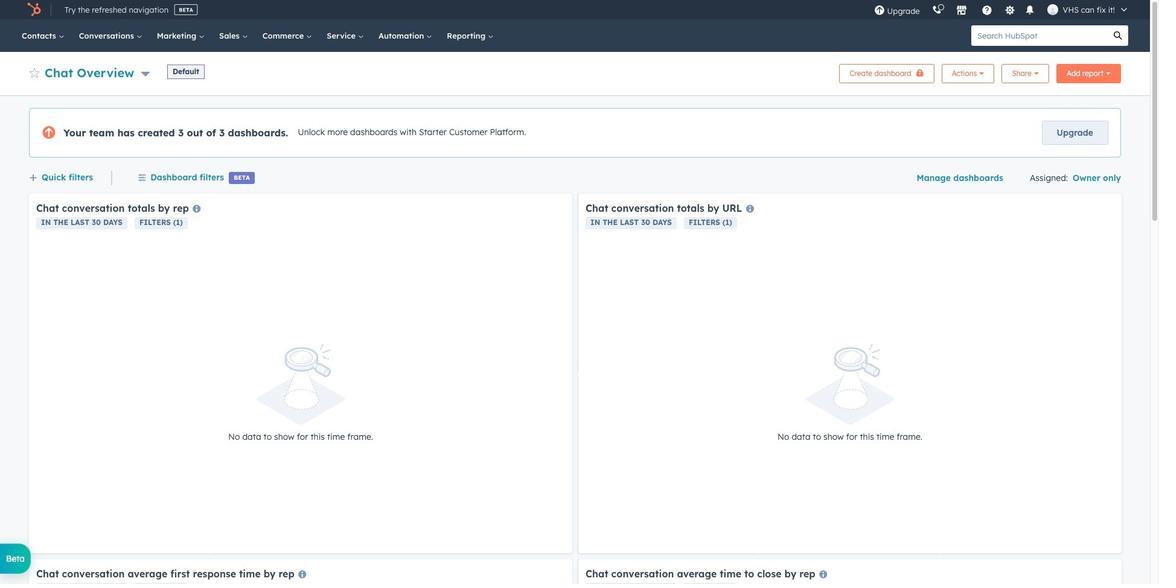 Task type: vqa. For each thing, say whether or not it's contained in the screenshot.
the Chat conversation totals by URL Element
yes



Task type: describe. For each thing, give the bounding box(es) containing it.
chat conversation totals by rep element
[[29, 194, 572, 554]]

Search HubSpot search field
[[972, 25, 1108, 46]]



Task type: locate. For each thing, give the bounding box(es) containing it.
jer mill image
[[1047, 4, 1058, 15]]

chat conversation average first response time by rep element
[[29, 560, 572, 585]]

chat conversation average time to close by rep element
[[579, 560, 1122, 585]]

banner
[[29, 60, 1121, 83]]

marketplaces image
[[956, 5, 967, 16]]

menu
[[868, 0, 1136, 19]]

chat conversation totals by url element
[[579, 194, 1122, 554]]



